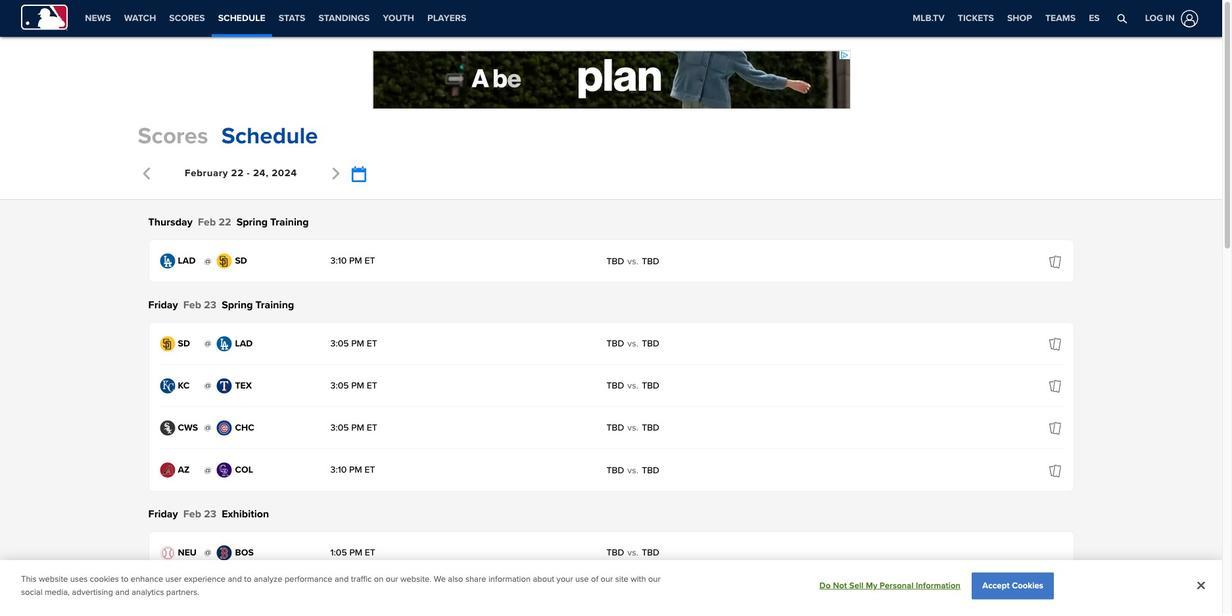 Task type: locate. For each thing, give the bounding box(es) containing it.
3:05 pm et link
[[331, 338, 462, 349], [331, 380, 462, 391], [331, 422, 462, 433]]

1 vertical spatial 3:10 pm et
[[331, 464, 375, 476]]

feb
[[198, 216, 216, 229], [183, 299, 201, 312], [183, 508, 201, 521]]

our
[[386, 574, 398, 585], [601, 574, 613, 585], [649, 574, 661, 585]]

1 vertical spatial 3:10 pm et link
[[331, 464, 462, 476]]

exhibition
[[222, 508, 269, 521]]

bos image
[[217, 545, 233, 561]]

chc image
[[217, 420, 233, 436]]

0 vertical spatial lad link
[[160, 253, 202, 269]]

sd for the leftmost the sd link
[[178, 338, 190, 349]]

schedule link
[[212, 0, 272, 34], [221, 122, 318, 150]]

4 @ from the top
[[204, 422, 211, 434]]

chc
[[235, 422, 255, 433]]

3:10
[[331, 255, 347, 266], [331, 464, 347, 476]]

thursday
[[148, 216, 193, 229]]

vs for chc
[[628, 422, 637, 434]]

february 22 - 24, 2024
[[185, 167, 297, 179]]

0 vertical spatial 3:05 pm et link
[[331, 338, 462, 349]]

1 horizontal spatial and
[[228, 574, 242, 585]]

0 vertical spatial scores link
[[163, 0, 212, 37]]

lad
[[178, 255, 196, 266], [235, 338, 253, 349]]

1 3:05 from the top
[[331, 338, 349, 349]]

1 vertical spatial 3:05 pm et
[[331, 380, 377, 391]]

sd image for the top the sd link
[[217, 253, 233, 269]]

0 horizontal spatial to
[[121, 574, 129, 585]]

lad down thursday
[[178, 255, 196, 266]]

az
[[178, 464, 190, 476]]

1 vertical spatial lad
[[235, 338, 253, 349]]

youth
[[383, 12, 414, 24]]

3:10 pm et
[[331, 255, 375, 266], [331, 464, 375, 476]]

pm for chc
[[351, 422, 365, 433]]

2 vertical spatial 3:05 pm et
[[331, 422, 377, 433]]

. for bos
[[637, 547, 639, 558]]

@ left bos image
[[204, 547, 211, 558]]

et
[[365, 255, 375, 266], [367, 338, 377, 349], [367, 380, 377, 391], [367, 422, 377, 433], [365, 464, 375, 476], [365, 547, 376, 558]]

lad up tex
[[235, 338, 253, 349]]

0 vertical spatial feb
[[198, 216, 216, 229]]

2 3:05 pm et from the top
[[331, 380, 377, 391]]

1 horizontal spatial our
[[601, 574, 613, 585]]

1 vertical spatial 3:10
[[331, 464, 347, 476]]

friday for friday feb 23 exhibition
[[148, 508, 178, 521]]

2 horizontal spatial our
[[649, 574, 661, 585]]

3 tbd vs . tbd from the top
[[607, 380, 660, 391]]

sd up kc
[[178, 338, 190, 349]]

0 horizontal spatial lad
[[178, 255, 196, 266]]

3:10 pm et link
[[331, 255, 462, 266], [331, 464, 462, 476]]

et for sd
[[365, 255, 375, 266]]

and down the cookies
[[115, 587, 129, 598]]

0 vertical spatial sd
[[235, 255, 247, 266]]

@ for kc
[[204, 380, 211, 391]]

and
[[228, 574, 242, 585], [335, 574, 349, 585], [115, 587, 129, 598]]

4 tbd vs . tbd from the top
[[607, 422, 660, 434]]

mlb.tv
[[913, 12, 945, 24]]

1 horizontal spatial lad
[[235, 338, 253, 349]]

1 vertical spatial sd
[[178, 338, 190, 349]]

0 vertical spatial 3:10 pm et link
[[331, 255, 462, 266]]

to right the cookies
[[121, 574, 129, 585]]

lad image down friday feb 23 spring training
[[217, 336, 233, 352]]

23 for spring training
[[204, 299, 217, 312]]

2 3:05 pm et link from the top
[[331, 380, 462, 391]]

None text field
[[351, 166, 368, 184]]

vs
[[628, 256, 637, 267], [628, 338, 637, 349], [628, 380, 637, 391], [628, 422, 637, 434], [628, 465, 637, 476], [628, 547, 637, 558]]

1 vertical spatial 23
[[204, 508, 217, 521]]

2 tbd vs . tbd from the top
[[607, 338, 660, 349]]

experience
[[184, 574, 226, 585]]

.
[[637, 256, 639, 267], [637, 338, 639, 349], [637, 380, 639, 391], [637, 422, 639, 434], [637, 465, 639, 476], [637, 547, 639, 558]]

tbd vs . tbd
[[607, 256, 660, 267], [607, 338, 660, 349], [607, 380, 660, 391], [607, 422, 660, 434], [607, 465, 660, 476], [607, 547, 660, 558]]

3:05 pm et link for chc
[[331, 422, 462, 433]]

tbd vs . tbd for col
[[607, 465, 660, 476]]

1 friday from the top
[[148, 299, 178, 312]]

0 vertical spatial sd image
[[217, 253, 233, 269]]

0 vertical spatial schedule link
[[212, 0, 272, 34]]

22 left -
[[231, 167, 244, 179]]

3 . from the top
[[637, 380, 639, 391]]

1 horizontal spatial lad link
[[217, 336, 259, 352]]

lad image
[[160, 253, 175, 269], [217, 336, 233, 352]]

bos link
[[217, 545, 259, 561]]

3:10 pm et link for col
[[331, 464, 462, 476]]

your
[[557, 574, 573, 585]]

3 3:05 pm et from the top
[[331, 422, 377, 433]]

training
[[270, 216, 309, 229], [256, 299, 294, 312]]

3:05 pm et for lad
[[331, 338, 377, 349]]

to
[[121, 574, 129, 585], [244, 574, 252, 585]]

our right "on"
[[386, 574, 398, 585]]

et for chc
[[367, 422, 377, 433]]

sd down 'thursday feb 22 spring training'
[[235, 255, 247, 266]]

traffic
[[351, 574, 372, 585]]

pm for tex
[[351, 380, 365, 391]]

@ down 'thursday feb 22 spring training'
[[204, 256, 211, 267]]

1 vertical spatial friday
[[148, 508, 178, 521]]

2 @ from the top
[[204, 338, 211, 349]]

schedule link left the stats
[[212, 0, 272, 34]]

0 vertical spatial lad image
[[160, 253, 175, 269]]

neu
[[178, 547, 197, 558]]

schedule up 24,
[[221, 122, 318, 150]]

2 . from the top
[[637, 338, 639, 349]]

schedule link up 24,
[[221, 122, 318, 150]]

2 our from the left
[[601, 574, 613, 585]]

2 23 from the top
[[204, 508, 217, 521]]

2 to from the left
[[244, 574, 252, 585]]

@ for lad
[[204, 256, 211, 267]]

user
[[165, 574, 182, 585]]

@ left chc image
[[204, 422, 211, 434]]

1 vertical spatial training
[[256, 299, 294, 312]]

share
[[466, 574, 487, 585]]

1 vs from the top
[[628, 256, 637, 267]]

friday
[[148, 299, 178, 312], [148, 508, 178, 521]]

2 vertical spatial 3:05 pm et link
[[331, 422, 462, 433]]

standings
[[319, 12, 370, 24]]

22 down february 22 - 24, 2024 button
[[219, 216, 231, 229]]

3:10 pm et for sd
[[331, 255, 375, 266]]

22
[[231, 167, 244, 179], [219, 216, 231, 229]]

5 vs from the top
[[628, 465, 637, 476]]

3:10 for col
[[331, 464, 347, 476]]

spring
[[237, 216, 268, 229], [222, 299, 253, 312]]

schedule inside secondary navigation element
[[218, 12, 266, 24]]

3:10 pm et link for sd
[[331, 255, 462, 266]]

0 horizontal spatial sd image
[[160, 336, 175, 352]]

1 3:05 pm et link from the top
[[331, 338, 462, 349]]

1 3:10 pm et from the top
[[331, 255, 375, 266]]

watch link
[[118, 0, 163, 37]]

3 3:05 pm et link from the top
[[331, 422, 462, 433]]

vs for sd
[[628, 256, 637, 267]]

and down bos link
[[228, 574, 242, 585]]

1 horizontal spatial sd link
[[217, 253, 259, 269]]

vs for tex
[[628, 380, 637, 391]]

2 3:10 pm et from the top
[[331, 464, 375, 476]]

0 vertical spatial sd link
[[217, 253, 259, 269]]

0 vertical spatial lad
[[178, 255, 196, 266]]

1 secondary navigation element from the left
[[78, 0, 473, 37]]

our right "with"
[[649, 574, 661, 585]]

cookies
[[1012, 581, 1044, 591]]

pm
[[349, 255, 362, 266], [351, 338, 365, 349], [351, 380, 365, 391], [351, 422, 365, 433], [349, 464, 362, 476], [350, 547, 363, 558]]

2 3:10 from the top
[[331, 464, 347, 476]]

tertiary navigation element
[[907, 0, 1107, 37]]

advertisement region
[[372, 50, 851, 109], [888, 120, 1085, 153]]

sd image up 'kc' image
[[160, 336, 175, 352]]

schedule
[[218, 12, 266, 24], [221, 122, 318, 150]]

1 vertical spatial advertisement region
[[888, 120, 1085, 153]]

0 vertical spatial spring
[[237, 216, 268, 229]]

kc
[[178, 380, 190, 391]]

0 vertical spatial 3:05 pm et
[[331, 338, 377, 349]]

2 vertical spatial 3:05
[[331, 422, 349, 433]]

0 vertical spatial friday
[[148, 299, 178, 312]]

0 horizontal spatial lad image
[[160, 253, 175, 269]]

scores link up the february
[[138, 122, 208, 150]]

feb for friday feb 23 spring training
[[183, 299, 201, 312]]

0 horizontal spatial lad link
[[160, 253, 202, 269]]

4 . from the top
[[637, 422, 639, 434]]

with
[[631, 574, 646, 585]]

1 vertical spatial scores
[[138, 122, 208, 150]]

1 vertical spatial 3:05
[[331, 380, 349, 391]]

et for bos
[[365, 547, 376, 558]]

1 3:10 pm et link from the top
[[331, 255, 462, 266]]

3:10 pm et for col
[[331, 464, 375, 476]]

0 vertical spatial 3:05
[[331, 338, 349, 349]]

february 22 - 24, 2024 button
[[185, 164, 297, 184]]

sd link
[[217, 253, 259, 269], [160, 336, 202, 352]]

2 3:10 pm et link from the top
[[331, 464, 462, 476]]

1 vertical spatial spring
[[222, 299, 253, 312]]

standings link
[[312, 0, 376, 37]]

1 3:10 from the top
[[331, 255, 347, 266]]

3 3:05 from the top
[[331, 422, 349, 433]]

0 vertical spatial 3:10 pm et
[[331, 255, 375, 266]]

neu image
[[160, 545, 175, 561]]

we
[[434, 574, 446, 585]]

lad link down friday feb 23 spring training
[[217, 336, 259, 352]]

cws link
[[160, 420, 202, 436]]

sd
[[235, 255, 247, 266], [178, 338, 190, 349]]

5 @ from the top
[[204, 465, 211, 476]]

secondary navigation element containing news
[[78, 0, 473, 37]]

1 . from the top
[[637, 256, 639, 267]]

3:05 for lad
[[331, 338, 349, 349]]

0 horizontal spatial our
[[386, 574, 398, 585]]

um
[[178, 589, 193, 601]]

secondary navigation element
[[78, 0, 473, 37], [473, 0, 584, 37]]

3 @ from the top
[[204, 380, 211, 391]]

lad for topmost lad icon
[[178, 255, 196, 266]]

our right of
[[601, 574, 613, 585]]

schedule link inside secondary navigation element
[[212, 0, 272, 34]]

0 vertical spatial 22
[[231, 167, 244, 179]]

tickets link
[[952, 0, 1001, 37]]

pm for lad
[[351, 338, 365, 349]]

2024
[[272, 167, 297, 179]]

accept
[[983, 581, 1010, 591]]

news
[[85, 12, 111, 24]]

pm for col
[[349, 464, 362, 476]]

sd link down 'thursday feb 22 spring training'
[[217, 253, 259, 269]]

@ for sd
[[204, 338, 211, 349]]

. for sd
[[637, 256, 639, 267]]

1 3:05 pm et from the top
[[331, 338, 377, 349]]

0 vertical spatial advertisement region
[[372, 50, 851, 109]]

1 vertical spatial lad image
[[217, 336, 233, 352]]

az link
[[160, 462, 202, 478]]

1 horizontal spatial sd image
[[217, 253, 233, 269]]

sd image
[[217, 253, 233, 269], [160, 336, 175, 352]]

spring for feb 23
[[222, 299, 253, 312]]

friday feb 23 exhibition
[[148, 508, 269, 521]]

@ left tex image
[[204, 380, 211, 391]]

1 to from the left
[[121, 574, 129, 585]]

6 @ from the top
[[204, 547, 211, 558]]

youth link
[[376, 0, 421, 37]]

0 vertical spatial training
[[270, 216, 309, 229]]

6 . from the top
[[637, 547, 639, 558]]

. for chc
[[637, 422, 639, 434]]

performance
[[285, 574, 333, 585]]

schedule left the stats
[[218, 12, 266, 24]]

6 vs from the top
[[628, 547, 637, 558]]

about
[[533, 574, 555, 585]]

vs for col
[[628, 465, 637, 476]]

3:05 for chc
[[331, 422, 349, 433]]

log
[[1146, 12, 1164, 24]]

1 vertical spatial feb
[[183, 299, 201, 312]]

0 vertical spatial 3:10
[[331, 255, 347, 266]]

tbd vs . tbd for sd
[[607, 256, 660, 267]]

1 vertical spatial sd image
[[160, 336, 175, 352]]

to left analyze
[[244, 574, 252, 585]]

5 tbd vs . tbd from the top
[[607, 465, 660, 476]]

5 . from the top
[[637, 465, 639, 476]]

1 vertical spatial 3:05 pm et link
[[331, 380, 462, 391]]

2 vertical spatial feb
[[183, 508, 201, 521]]

col image
[[217, 462, 233, 478]]

0 horizontal spatial sd
[[178, 338, 190, 349]]

training for friday feb 23 spring training
[[256, 299, 294, 312]]

@ down friday feb 23 spring training
[[204, 338, 211, 349]]

1:05 pm et link
[[331, 547, 462, 558]]

6 tbd vs . tbd from the top
[[607, 547, 660, 558]]

log in button
[[1130, 7, 1202, 30]]

sd link up kc
[[160, 336, 202, 352]]

1 @ from the top
[[204, 256, 211, 267]]

scores link right watch
[[163, 0, 212, 37]]

3:05 pm et
[[331, 338, 377, 349], [331, 380, 377, 391], [331, 422, 377, 433]]

0 vertical spatial schedule
[[218, 12, 266, 24]]

3 vs from the top
[[628, 380, 637, 391]]

4 vs from the top
[[628, 422, 637, 434]]

24,
[[253, 167, 269, 179]]

vs for bos
[[628, 547, 637, 558]]

lad link
[[160, 253, 202, 269], [217, 336, 259, 352]]

spring for feb 22
[[237, 216, 268, 229]]

players link
[[421, 0, 473, 37]]

and left traffic
[[335, 574, 349, 585]]

sd for the top the sd link
[[235, 255, 247, 266]]

2 vs from the top
[[628, 338, 637, 349]]

tbd vs . tbd for lad
[[607, 338, 660, 349]]

1 23 from the top
[[204, 299, 217, 312]]

1 vertical spatial scores link
[[138, 122, 208, 150]]

2 horizontal spatial and
[[335, 574, 349, 585]]

1 horizontal spatial to
[[244, 574, 252, 585]]

3:05
[[331, 338, 349, 349], [331, 380, 349, 391], [331, 422, 349, 433]]

friday feb 23 spring training
[[148, 299, 294, 312]]

privacy alert dialog
[[0, 560, 1223, 614]]

col link
[[217, 462, 259, 478]]

@
[[204, 256, 211, 267], [204, 338, 211, 349], [204, 380, 211, 391], [204, 422, 211, 434], [204, 465, 211, 476], [204, 547, 211, 558]]

lad link down thursday
[[160, 253, 202, 269]]

tex
[[235, 380, 252, 391]]

sd image down 'thursday feb 22 spring training'
[[217, 253, 233, 269]]

tbd
[[607, 256, 624, 267], [642, 256, 660, 267], [607, 338, 624, 349], [642, 338, 660, 349], [607, 380, 624, 391], [642, 380, 660, 391], [607, 422, 624, 434], [642, 422, 660, 434], [607, 465, 624, 476], [642, 465, 660, 476], [607, 547, 624, 558], [642, 547, 660, 558]]

site
[[616, 574, 629, 585]]

2 3:05 from the top
[[331, 380, 349, 391]]

1 vertical spatial sd link
[[160, 336, 202, 352]]

information
[[489, 574, 531, 585]]

lad image down thursday
[[160, 253, 175, 269]]

2 friday from the top
[[148, 508, 178, 521]]

@ left col icon
[[204, 465, 211, 476]]

1 horizontal spatial sd
[[235, 255, 247, 266]]

scores up the february
[[138, 122, 208, 150]]

1 tbd vs . tbd from the top
[[607, 256, 660, 267]]

scores right watch
[[169, 12, 205, 24]]

az image
[[160, 462, 175, 478]]

0 horizontal spatial sd link
[[160, 336, 202, 352]]

0 vertical spatial 23
[[204, 299, 217, 312]]

this website uses cookies to enhance user experience and to analyze performance and traffic on our website. we also share information about your use of our site with our social media, advertising and analytics partners.
[[21, 574, 661, 598]]

0 vertical spatial scores
[[169, 12, 205, 24]]



Task type: describe. For each thing, give the bounding box(es) containing it.
sd image for the leftmost the sd link
[[160, 336, 175, 352]]

3:05 for tex
[[331, 380, 349, 391]]

et for lad
[[367, 338, 377, 349]]

use
[[576, 574, 589, 585]]

do not sell my personal information
[[820, 581, 961, 591]]

stats link
[[272, 0, 312, 37]]

this
[[21, 574, 37, 585]]

tex image
[[217, 378, 233, 394]]

scores inside secondary navigation element
[[169, 12, 205, 24]]

feb for friday feb 23 exhibition
[[183, 508, 201, 521]]

partners.
[[166, 587, 199, 598]]

advertising
[[72, 587, 113, 598]]

lad for the rightmost lad icon
[[235, 338, 253, 349]]

22 inside february 22 - 24, 2024 button
[[231, 167, 244, 179]]

tbd vs . tbd for chc
[[607, 422, 660, 434]]

es link
[[1083, 0, 1107, 37]]

cws image
[[160, 420, 175, 436]]

bos
[[235, 547, 254, 558]]

3 our from the left
[[649, 574, 661, 585]]

uses
[[70, 574, 88, 585]]

3:05 pm et for chc
[[331, 422, 377, 433]]

enhance
[[131, 574, 163, 585]]

um image
[[160, 587, 175, 603]]

tbd vs . tbd for bos
[[607, 547, 660, 558]]

sell
[[850, 581, 864, 591]]

3:05 pm et link for tex
[[331, 380, 462, 391]]

kc image
[[160, 378, 175, 394]]

1 our from the left
[[386, 574, 398, 585]]

analyze
[[254, 574, 283, 585]]

feb for thursday feb 22 spring training
[[198, 216, 216, 229]]

tbd vs . tbd for tex
[[607, 380, 660, 391]]

2 secondary navigation element from the left
[[473, 0, 584, 37]]

1 horizontal spatial advertisement region
[[888, 120, 1085, 153]]

website.
[[401, 574, 432, 585]]

chc link
[[217, 420, 259, 436]]

tickets
[[958, 12, 995, 24]]

1:05
[[331, 547, 347, 558]]

information
[[916, 581, 961, 591]]

log in
[[1146, 12, 1176, 24]]

top navigation menu bar
[[0, 0, 1223, 37]]

pm for bos
[[350, 547, 363, 558]]

pm for sd
[[349, 255, 362, 266]]

february
[[185, 167, 228, 179]]

website
[[39, 574, 68, 585]]

major league baseball image
[[21, 4, 68, 31]]

col
[[235, 464, 253, 476]]

stats
[[279, 12, 305, 24]]

1:05 pm et
[[331, 547, 376, 558]]

0 horizontal spatial and
[[115, 587, 129, 598]]

3:10 for sd
[[331, 255, 347, 266]]

1 vertical spatial 22
[[219, 216, 231, 229]]

media,
[[45, 587, 70, 598]]

et for col
[[365, 464, 375, 476]]

accept cookies button
[[972, 573, 1055, 600]]

1 vertical spatial schedule link
[[221, 122, 318, 150]]

do not sell my personal information button
[[820, 573, 961, 599]]

on
[[374, 574, 384, 585]]

3:05 pm et link for lad
[[331, 338, 462, 349]]

my
[[866, 581, 878, 591]]

social
[[21, 587, 43, 598]]

kc link
[[160, 378, 202, 394]]

1 vertical spatial schedule
[[221, 122, 318, 150]]

vs for lad
[[628, 338, 637, 349]]

tex link
[[217, 378, 259, 394]]

1 horizontal spatial lad image
[[217, 336, 233, 352]]

-
[[247, 167, 250, 179]]

news link
[[78, 0, 118, 37]]

0 horizontal spatial advertisement region
[[372, 50, 851, 109]]

@ for az
[[204, 465, 211, 476]]

mlb.tv link
[[907, 0, 952, 37]]

shop link
[[1001, 0, 1039, 37]]

1 vertical spatial lad link
[[217, 336, 259, 352]]

. for tex
[[637, 380, 639, 391]]

not
[[833, 581, 847, 591]]

do
[[820, 581, 831, 591]]

teams link
[[1039, 0, 1083, 37]]

personal
[[880, 581, 914, 591]]

in
[[1166, 12, 1176, 24]]

@ for cws
[[204, 422, 211, 434]]

analytics
[[132, 587, 164, 598]]

shop
[[1008, 12, 1033, 24]]

teams
[[1046, 12, 1076, 24]]

es
[[1089, 12, 1100, 24]]

training for thursday feb 22 spring training
[[270, 216, 309, 229]]

. for col
[[637, 465, 639, 476]]

players
[[428, 12, 467, 24]]

. for lad
[[637, 338, 639, 349]]

cookies
[[90, 574, 119, 585]]

accept cookies
[[983, 581, 1044, 591]]

cws
[[178, 422, 198, 433]]

also
[[448, 574, 463, 585]]

of
[[591, 574, 599, 585]]

watch
[[124, 12, 156, 24]]

thursday feb 22 spring training
[[148, 216, 309, 229]]

3:05 pm et for tex
[[331, 380, 377, 391]]

et for tex
[[367, 380, 377, 391]]

23 for exhibition
[[204, 508, 217, 521]]

friday for friday feb 23 spring training
[[148, 299, 178, 312]]



Task type: vqa. For each thing, say whether or not it's contained in the screenshot.
3:10 pm et for COL
yes



